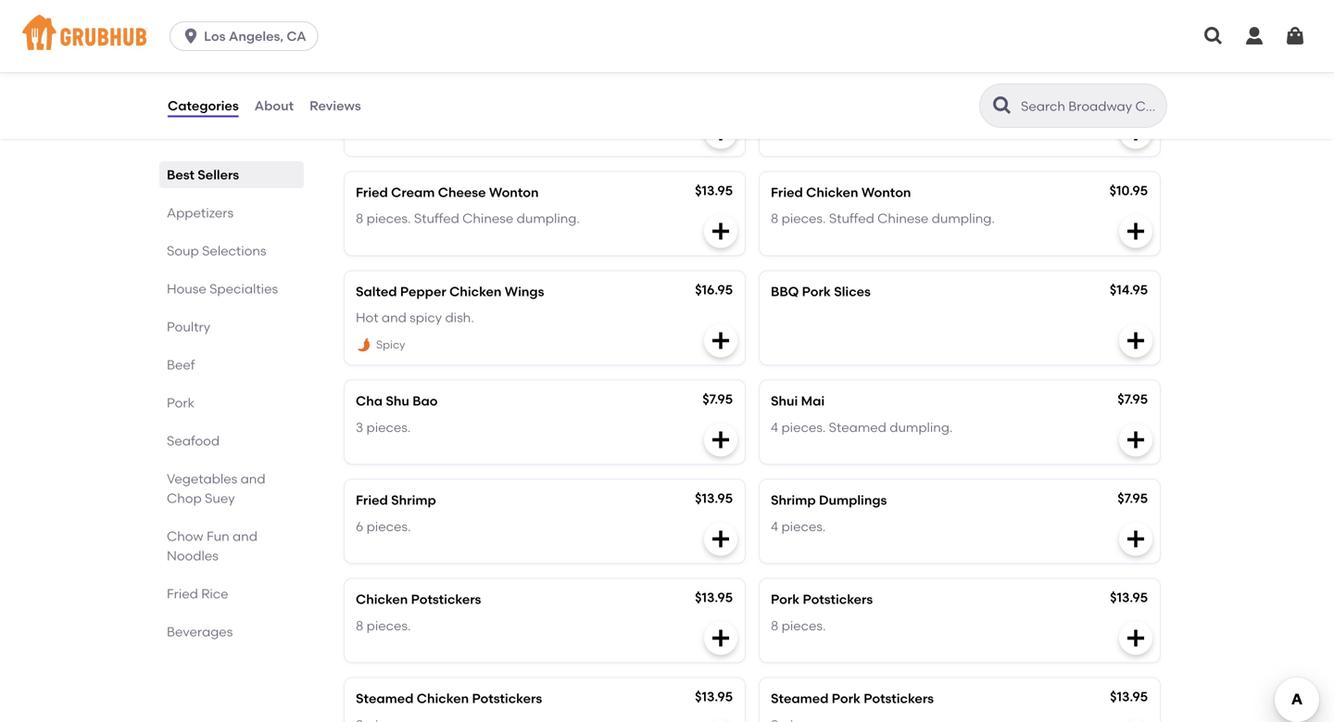 Task type: locate. For each thing, give the bounding box(es) containing it.
4 down the shui
[[771, 419, 779, 435]]

shrimp
[[391, 492, 436, 508], [771, 492, 816, 508]]

8 pieces. stuffed chinese dumpling.
[[356, 211, 580, 226], [771, 211, 995, 226]]

with left preserved
[[539, 85, 566, 101]]

1 horizontal spatial chinese
[[463, 211, 514, 226]]

0 vertical spatial 4
[[771, 419, 779, 435]]

fried for fried chicken wonton
[[771, 184, 803, 200]]

wonton
[[489, 184, 539, 200], [862, 184, 912, 200]]

$13.95 for shrimp dumplings
[[695, 490, 733, 506]]

4
[[771, 419, 779, 435], [771, 518, 779, 534]]

1 horizontal spatial shrimp
[[771, 492, 816, 508]]

$13.95 for steamed pork potstickers
[[695, 689, 733, 704]]

chicken
[[806, 184, 859, 200], [450, 284, 502, 299], [356, 591, 408, 607], [417, 691, 469, 706]]

2 8 pieces. from the left
[[771, 618, 826, 633]]

pieces. down chicken potstickers
[[367, 618, 411, 633]]

house
[[167, 281, 206, 297]]

stuffed down fried cream cheese wonton
[[414, 211, 460, 226]]

and right vegetables
[[241, 471, 266, 487]]

0 horizontal spatial chinese
[[356, 85, 408, 101]]

vegetables and chop suey
[[167, 471, 266, 506]]

svg image inside los angeles, ca button
[[182, 27, 200, 45]]

cream
[[391, 184, 435, 200]]

bbq
[[771, 284, 799, 299]]

1 8 pieces. from the left
[[356, 618, 411, 633]]

8 pieces. stuffed chinese dumpling. for wonton
[[771, 211, 995, 226]]

0 horizontal spatial with
[[539, 85, 566, 101]]

1 with from the left
[[539, 85, 566, 101]]

angeles,
[[229, 28, 284, 44]]

pieces. down cha shu bao
[[367, 419, 411, 435]]

cauliflower
[[463, 85, 536, 101]]

0 horizontal spatial shrimp
[[391, 492, 436, 508]]

cha shu bao
[[356, 393, 438, 409]]

and
[[893, 85, 918, 101], [382, 310, 407, 326], [241, 471, 266, 487], [233, 528, 258, 544]]

shui
[[771, 393, 798, 409]]

and right vegs
[[893, 85, 918, 101]]

taishan
[[410, 85, 460, 101]]

svg image
[[1203, 25, 1225, 47], [1285, 25, 1307, 47], [182, 27, 200, 45], [710, 121, 732, 143], [1125, 121, 1147, 143], [710, 220, 732, 242], [710, 330, 732, 352], [1125, 429, 1147, 451], [710, 528, 732, 550]]

beef
[[167, 357, 195, 373]]

meat
[[636, 85, 669, 101]]

potstickers
[[411, 591, 481, 607], [803, 591, 873, 607], [472, 691, 542, 706], [864, 691, 934, 706]]

egg
[[771, 85, 796, 101]]

0 horizontal spatial wonton
[[489, 184, 539, 200]]

slices
[[834, 284, 871, 299]]

1 horizontal spatial with
[[829, 85, 856, 101]]

0 horizontal spatial 8 pieces.
[[356, 618, 411, 633]]

2 horizontal spatial chinese
[[878, 211, 929, 226]]

8 pieces. stuffed chinese dumpling. down cheese at the top left
[[356, 211, 580, 226]]

pieces. for fried shrimp
[[367, 518, 411, 534]]

8 pieces. down pork potstickers
[[771, 618, 826, 633]]

1 horizontal spatial wonton
[[862, 184, 912, 200]]

and inside "chow fun and noodles"
[[233, 528, 258, 544]]

chow fun and noodles
[[167, 528, 258, 564]]

$13.95 for pork potstickers
[[695, 590, 733, 605]]

2 8 pieces. stuffed chinese dumpling. from the left
[[771, 211, 995, 226]]

pieces. down cream
[[367, 211, 411, 226]]

chinese down fried chicken wonton
[[878, 211, 929, 226]]

reviews
[[310, 98, 361, 113]]

1 horizontal spatial stuffed
[[829, 211, 875, 226]]

fried for fried shrimp
[[356, 492, 388, 508]]

1 4 from the top
[[771, 419, 779, 435]]

8 up 'salted'
[[356, 211, 364, 226]]

shrimp up 6 pieces.
[[391, 492, 436, 508]]

fried chicken wonton
[[771, 184, 912, 200]]

0 horizontal spatial 8 pieces. stuffed chinese dumpling.
[[356, 211, 580, 226]]

1 stuffed from the left
[[414, 211, 460, 226]]

$13.95
[[695, 182, 733, 198], [695, 490, 733, 506], [695, 590, 733, 605], [1111, 590, 1148, 605], [695, 689, 733, 704], [1111, 689, 1148, 704]]

categories
[[168, 98, 239, 113]]

pieces. down fried chicken wonton
[[782, 211, 826, 226]]

pieces. down shrimp dumplings
[[782, 518, 826, 534]]

1 8 pieces. stuffed chinese dumpling. from the left
[[356, 211, 580, 226]]

with right tofu
[[829, 85, 856, 101]]

chinese taishan cauliflower with preserved meat button
[[345, 73, 745, 156]]

2 stuffed from the left
[[829, 211, 875, 226]]

pieces. for chicken potstickers
[[367, 618, 411, 633]]

pork
[[802, 284, 831, 299], [167, 395, 195, 411], [771, 591, 800, 607], [832, 691, 861, 706]]

steamed for steamed pork potstickers
[[771, 691, 829, 706]]

1 horizontal spatial 8 pieces.
[[771, 618, 826, 633]]

los
[[204, 28, 226, 44]]

egg tofu with vegs and mushroom
[[771, 85, 988, 101]]

4 down shrimp dumplings
[[771, 518, 779, 534]]

and right fun at the bottom left of the page
[[233, 528, 258, 544]]

8 pieces. stuffed chinese dumpling. down fried chicken wonton
[[771, 211, 995, 226]]

chinese
[[356, 85, 408, 101], [463, 211, 514, 226], [878, 211, 929, 226]]

stuffed down fried chicken wonton
[[829, 211, 875, 226]]

steamed
[[829, 419, 887, 435], [356, 691, 414, 706], [771, 691, 829, 706]]

pieces. for shrimp dumplings
[[782, 518, 826, 534]]

pieces. down fried shrimp
[[367, 518, 411, 534]]

shui mai
[[771, 393, 825, 409]]

pieces. for fried chicken wonton
[[782, 211, 826, 226]]

chinese down cheese at the top left
[[463, 211, 514, 226]]

chinese left taishan
[[356, 85, 408, 101]]

chinese inside chinese taishan cauliflower with preserved meat button
[[356, 85, 408, 101]]

los angeles, ca button
[[170, 21, 326, 51]]

svg image
[[1244, 25, 1266, 47], [1125, 220, 1147, 242], [1125, 330, 1147, 352], [710, 429, 732, 451], [1125, 528, 1147, 550], [710, 627, 732, 649], [1125, 627, 1147, 649]]

salted
[[356, 284, 397, 299]]

pepper
[[400, 284, 447, 299]]

8 down fried chicken wonton
[[771, 211, 779, 226]]

spicy image
[[356, 337, 373, 354]]

shrimp up 4 pieces.
[[771, 492, 816, 508]]

spicy
[[410, 310, 442, 326]]

4 pieces. steamed dumpling.
[[771, 419, 953, 435]]

stuffed
[[414, 211, 460, 226], [829, 211, 875, 226]]

house specialties
[[167, 281, 278, 297]]

cha
[[356, 393, 383, 409]]

8 down chicken potstickers
[[356, 618, 364, 633]]

1 horizontal spatial 8 pieces. stuffed chinese dumpling.
[[771, 211, 995, 226]]

steamed pork potstickers
[[771, 691, 934, 706]]

2 with from the left
[[829, 85, 856, 101]]

specialties
[[210, 281, 278, 297]]

dumpling. for fried chicken wonton
[[932, 211, 995, 226]]

8 pieces.
[[356, 618, 411, 633], [771, 618, 826, 633]]

$18.95
[[1110, 83, 1148, 99]]

8 pieces. stuffed chinese dumpling. for cheese
[[356, 211, 580, 226]]

pieces. down shui mai
[[782, 419, 826, 435]]

svg image for chicken potstickers
[[710, 627, 732, 649]]

1 shrimp from the left
[[391, 492, 436, 508]]

8 for fried chicken wonton
[[771, 211, 779, 226]]

selections
[[202, 243, 266, 259]]

best sellers
[[167, 167, 239, 183]]

0 horizontal spatial stuffed
[[414, 211, 460, 226]]

los angeles, ca
[[204, 28, 306, 44]]

fried
[[356, 184, 388, 200], [771, 184, 803, 200], [356, 492, 388, 508], [167, 586, 198, 602]]

2 wonton from the left
[[862, 184, 912, 200]]

with inside button
[[539, 85, 566, 101]]

pieces.
[[367, 211, 411, 226], [782, 211, 826, 226], [367, 419, 411, 435], [782, 419, 826, 435], [367, 518, 411, 534], [782, 518, 826, 534], [367, 618, 411, 633], [782, 618, 826, 633]]

1 wonton from the left
[[489, 184, 539, 200]]

chow
[[167, 528, 204, 544]]

ca
[[287, 28, 306, 44]]

dumpling.
[[517, 211, 580, 226], [932, 211, 995, 226], [890, 419, 953, 435]]

2 4 from the top
[[771, 518, 779, 534]]

svg image for pork potstickers
[[1125, 627, 1147, 649]]

beverages
[[167, 624, 233, 640]]

1 vertical spatial 4
[[771, 518, 779, 534]]

pieces. down pork potstickers
[[782, 618, 826, 633]]

fried shrimp
[[356, 492, 436, 508]]

pork potstickers
[[771, 591, 873, 607]]

svg image for cha shu bao
[[710, 429, 732, 451]]

3 pieces.
[[356, 419, 411, 435]]

8 down pork potstickers
[[771, 618, 779, 633]]

8 pieces. down chicken potstickers
[[356, 618, 411, 633]]

$7.95
[[703, 391, 733, 407], [1118, 391, 1148, 407], [1118, 490, 1148, 506]]

with
[[539, 85, 566, 101], [829, 85, 856, 101]]

hot and spicy dish.
[[356, 310, 474, 326]]

svg image for fried chicken wonton
[[1125, 220, 1147, 242]]



Task type: describe. For each thing, give the bounding box(es) containing it.
stuffed for cream
[[414, 211, 460, 226]]

fried for fried cream cheese wonton
[[356, 184, 388, 200]]

4 pieces.
[[771, 518, 826, 534]]

pieces. for fried cream cheese wonton
[[367, 211, 411, 226]]

about button
[[254, 72, 295, 139]]

chicken potstickers
[[356, 591, 481, 607]]

fried cream cheese wonton
[[356, 184, 539, 200]]

suey
[[205, 490, 235, 506]]

best
[[167, 167, 195, 183]]

$14.95
[[1110, 282, 1148, 297]]

$16.95
[[695, 282, 733, 297]]

$13.95 for fried chicken wonton
[[695, 182, 733, 198]]

pieces. for shui mai
[[782, 419, 826, 435]]

categories button
[[167, 72, 240, 139]]

mushroom
[[921, 85, 988, 101]]

8 for pork potstickers
[[771, 618, 779, 633]]

chinese for fried cream cheese wonton
[[463, 211, 514, 226]]

and inside the vegetables and chop suey
[[241, 471, 266, 487]]

stuffed for chicken
[[829, 211, 875, 226]]

bbq pork slices
[[771, 284, 871, 299]]

preserved
[[569, 85, 633, 101]]

seafood
[[167, 433, 220, 449]]

Search Broadway Cuisine search field
[[1020, 97, 1161, 115]]

6
[[356, 518, 364, 534]]

salted pepper chicken wings
[[356, 284, 544, 299]]

pieces. for cha shu bao
[[367, 419, 411, 435]]

bao
[[413, 393, 438, 409]]

hot
[[356, 310, 379, 326]]

soup selections
[[167, 243, 266, 259]]

search icon image
[[992, 95, 1014, 117]]

steamed for steamed chicken potstickers
[[356, 691, 414, 706]]

$7.95 for $13.95
[[1118, 490, 1148, 506]]

6 pieces.
[[356, 518, 411, 534]]

8 for fried cream cheese wonton
[[356, 211, 364, 226]]

8 pieces. for chicken
[[356, 618, 411, 633]]

fried rice
[[167, 586, 229, 602]]

dumpling. for fried cream cheese wonton
[[517, 211, 580, 226]]

$7.95 for $7.95
[[1118, 391, 1148, 407]]

chop
[[167, 490, 202, 506]]

rice
[[201, 586, 229, 602]]

fun
[[207, 528, 230, 544]]

shu
[[386, 393, 410, 409]]

wings
[[505, 284, 544, 299]]

pieces. for pork potstickers
[[782, 618, 826, 633]]

3
[[356, 419, 363, 435]]

poultry
[[167, 319, 211, 335]]

4 for 4 pieces.
[[771, 518, 779, 534]]

steamed chicken potstickers
[[356, 691, 542, 706]]

soup
[[167, 243, 199, 259]]

sellers
[[198, 167, 239, 183]]

8 for chicken potstickers
[[356, 618, 364, 633]]

noodles
[[167, 548, 219, 564]]

chinese taishan cauliflower with preserved meat
[[356, 85, 669, 101]]

spicy
[[376, 338, 405, 351]]

4 for 4 pieces. steamed dumpling.
[[771, 419, 779, 435]]

mai
[[801, 393, 825, 409]]

svg image inside main navigation navigation
[[1244, 25, 1266, 47]]

2 shrimp from the left
[[771, 492, 816, 508]]

vegetables
[[167, 471, 237, 487]]

vegs
[[859, 85, 890, 101]]

$10.95
[[1110, 182, 1148, 198]]

reviews button
[[309, 72, 362, 139]]

appetizers
[[167, 205, 234, 221]]

chinese for fried chicken wonton
[[878, 211, 929, 226]]

about
[[255, 98, 294, 113]]

8 pieces. for pork
[[771, 618, 826, 633]]

cheese
[[438, 184, 486, 200]]

dumplings
[[819, 492, 887, 508]]

main navigation navigation
[[0, 0, 1335, 72]]

tofu
[[799, 85, 826, 101]]

shrimp dumplings
[[771, 492, 887, 508]]

and right hot
[[382, 310, 407, 326]]

dish.
[[445, 310, 474, 326]]

svg image for shrimp dumplings
[[1125, 528, 1147, 550]]



Task type: vqa. For each thing, say whether or not it's contained in the screenshot.


